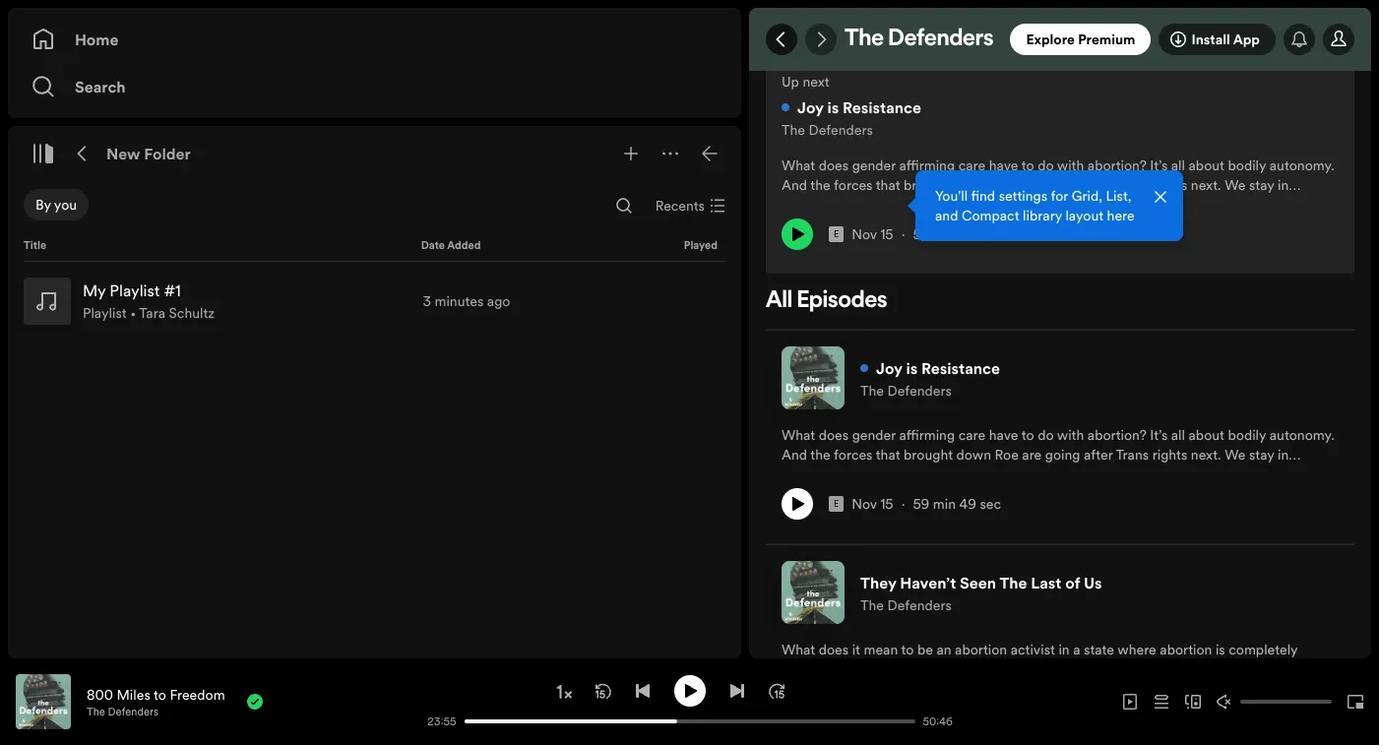 Task type: locate. For each thing, give the bounding box(es) containing it.
the left miles
[[87, 705, 105, 719]]

1 vertical spatial e
[[834, 498, 839, 510]]

0 vertical spatial 59 min 49 sec
[[913, 225, 1001, 244]]

0 vertical spatial is
[[827, 96, 839, 118]]

2 nov from the top
[[852, 494, 877, 514]]

nov for topmost "joy is resistance" link's the defenders link
[[852, 225, 877, 244]]

49 up seen
[[960, 494, 977, 514]]

min for the defenders link associated with bottom "joy is resistance" link
[[933, 494, 956, 514]]

e up they haven't seen the last of us image
[[834, 498, 839, 510]]

By you checkbox
[[24, 189, 89, 221]]

skip forward 15 seconds image
[[769, 683, 784, 699]]

59 min 49 sec up seen
[[913, 494, 1001, 514]]

1 vertical spatial is
[[906, 357, 918, 379]]

0 vertical spatial 15
[[881, 225, 894, 244]]

1 explicit element from the top
[[829, 226, 844, 242]]

1 min from the top
[[933, 225, 956, 244]]

sec
[[980, 225, 1001, 244], [980, 494, 1001, 514]]

1 vertical spatial explicit element
[[829, 496, 844, 512]]

min down you'll
[[933, 225, 956, 244]]

min
[[933, 225, 956, 244], [933, 494, 956, 514]]

the defenders right go forward image
[[845, 28, 994, 51]]

59 for the defenders link associated with bottom "joy is resistance" link
[[913, 494, 930, 514]]

1 vertical spatial sec
[[980, 494, 1001, 514]]

2 min from the top
[[933, 494, 956, 514]]

59 for topmost "joy is resistance" link's the defenders link
[[913, 225, 930, 244]]

e for topmost "joy is resistance" link's the defenders link
[[834, 228, 839, 240]]

1 vertical spatial the defenders
[[782, 120, 873, 140]]

1 vertical spatial min
[[933, 494, 956, 514]]

the defenders down new episode icon
[[782, 120, 873, 140]]

e up episodes
[[834, 228, 839, 240]]

they
[[861, 572, 897, 593]]

explicit element up they haven't seen the last of us image
[[829, 496, 844, 512]]

resistance right new episode image
[[922, 357, 1000, 379]]

sec down find
[[980, 225, 1001, 244]]

1 horizontal spatial is
[[906, 357, 918, 379]]

1 vertical spatial nov 15
[[852, 494, 894, 514]]

nov 15 up episodes
[[852, 225, 894, 244]]

now playing: 800 miles to freedom by the defenders footer
[[16, 674, 417, 730]]

0 vertical spatial joy is resistance
[[798, 96, 922, 118]]

1 59 min 49 sec from the top
[[913, 225, 1001, 244]]

0 vertical spatial 59
[[913, 225, 930, 244]]

e for the defenders link associated with bottom "joy is resistance" link
[[834, 498, 839, 510]]

0 horizontal spatial resistance
[[843, 96, 922, 118]]

new
[[106, 143, 140, 164]]

0 vertical spatial nov 15
[[852, 225, 894, 244]]

title
[[24, 238, 46, 253]]

1 15 from the top
[[881, 225, 894, 244]]

explicit element up episodes
[[829, 226, 844, 242]]

2 e from the top
[[834, 498, 839, 510]]

2 nov 15 from the top
[[852, 494, 894, 514]]

•
[[130, 303, 136, 323]]

the down new episode image
[[861, 381, 884, 400]]

nov up episodes
[[852, 225, 877, 244]]

0 vertical spatial min
[[933, 225, 956, 244]]

the
[[845, 28, 884, 51], [782, 120, 805, 140], [861, 381, 884, 400], [1000, 572, 1028, 593], [861, 595, 884, 615], [87, 705, 105, 719]]

the defenders link for "800 miles to freedom" "link"
[[87, 705, 158, 719]]

0 vertical spatial nov
[[852, 225, 877, 244]]

15 for topmost "joy is resistance" link's the defenders link
[[881, 225, 894, 244]]

nov
[[852, 225, 877, 244], [852, 494, 877, 514]]

49 for topmost "joy is resistance" link's the defenders link
[[960, 225, 977, 244]]

society link
[[766, 1, 836, 40]]

1 vertical spatial joy is resistance
[[876, 357, 1000, 379]]

1 vertical spatial joy
[[876, 357, 903, 379]]

2 15 from the top
[[881, 494, 894, 514]]

min up the haven't
[[933, 494, 956, 514]]

is
[[827, 96, 839, 118], [906, 357, 918, 379]]

1 nov from the top
[[852, 225, 877, 244]]

new folder
[[106, 143, 191, 164]]

2 59 min 49 sec from the top
[[913, 494, 1001, 514]]

the defenders
[[845, 28, 994, 51], [782, 120, 873, 140], [861, 381, 952, 400]]

59 min 49 sec
[[913, 225, 1001, 244], [913, 494, 1001, 514]]

grid,
[[1072, 186, 1103, 206]]

0 horizontal spatial joy
[[798, 96, 824, 118]]

e
[[834, 228, 839, 240], [834, 498, 839, 510]]

the inside 800 miles to freedom the defenders
[[87, 705, 105, 719]]

main element
[[8, 8, 1184, 659]]

15 up 'they' at right bottom
[[881, 494, 894, 514]]

1 horizontal spatial joy
[[876, 357, 903, 379]]

joy is resistance for the defenders link associated with bottom "joy is resistance" link
[[876, 357, 1000, 379]]

800 miles to freedom link
[[87, 685, 225, 705]]

group inside main element
[[16, 270, 734, 333]]

new episode image
[[782, 103, 790, 111]]

joy
[[798, 96, 824, 118], [876, 357, 903, 379]]

the inside top bar and user menu element
[[845, 28, 884, 51]]

1 vertical spatial resistance
[[922, 357, 1000, 379]]

nov for the defenders link associated with bottom "joy is resistance" link
[[852, 494, 877, 514]]

date
[[421, 238, 445, 253]]

59 left the and
[[913, 225, 930, 244]]

defenders inside top bar and user menu element
[[889, 28, 994, 51]]

list,
[[1106, 186, 1132, 206]]

nov 15
[[852, 225, 894, 244], [852, 494, 894, 514]]

us
[[1084, 572, 1102, 593]]

for
[[1051, 186, 1069, 206]]

0 vertical spatial resistance
[[843, 96, 922, 118]]

0 vertical spatial joy is resistance link
[[782, 96, 922, 119]]

home link
[[32, 20, 718, 59]]

the left last
[[1000, 572, 1028, 593]]

59 up the haven't
[[913, 494, 930, 514]]

by
[[35, 195, 51, 215]]

nov 15 for new episode image
[[852, 494, 894, 514]]

min for topmost "joy is resistance" link's the defenders link
[[933, 225, 956, 244]]

playlist • tara schultz
[[83, 303, 215, 323]]

is down next
[[827, 96, 839, 118]]

0 vertical spatial the defenders
[[845, 28, 994, 51]]

home
[[75, 29, 119, 50]]

2 vertical spatial the defenders
[[861, 381, 952, 400]]

50:46
[[923, 714, 953, 729]]

what's new image
[[1292, 32, 1308, 47]]

they haven't seen the last of us the defenders
[[861, 572, 1102, 615]]

0 vertical spatial 49
[[960, 225, 977, 244]]

the defenders link for bottom "joy is resistance" link
[[861, 380, 952, 400]]

0 vertical spatial sec
[[980, 225, 1001, 244]]

nov 15 for new episode icon
[[852, 225, 894, 244]]

up next
[[782, 72, 830, 92]]

last
[[1031, 572, 1062, 593]]

the defenders down new episode image
[[861, 381, 952, 400]]

explicit element for topmost "joy is resistance" link's the defenders link
[[829, 226, 844, 242]]

2 sec from the top
[[980, 494, 1001, 514]]

nov 15 up 'they' at right bottom
[[852, 494, 894, 514]]

played
[[684, 238, 718, 253]]

schultz
[[169, 303, 215, 323]]

1 vertical spatial 49
[[960, 494, 977, 514]]

and
[[935, 206, 958, 225]]

joy is resistance down next
[[798, 96, 922, 118]]

search link
[[32, 67, 718, 106]]

is right new episode image
[[906, 357, 918, 379]]

group containing playlist
[[16, 270, 734, 333]]

joy right new episode image
[[876, 357, 903, 379]]

the defenders link
[[782, 119, 873, 140], [861, 380, 952, 400], [861, 594, 952, 615], [87, 705, 158, 719]]

15 left the and
[[881, 225, 894, 244]]

1 nov 15 from the top
[[852, 225, 894, 244]]

joy is resistance image
[[782, 347, 845, 410]]

49 right the and
[[960, 225, 977, 244]]

800 miles to freedom the defenders
[[87, 685, 225, 719]]

skip back 15 seconds image
[[595, 683, 611, 699]]

joy right new episode icon
[[798, 96, 824, 118]]

49
[[960, 225, 977, 244], [960, 494, 977, 514]]

0 vertical spatial joy
[[798, 96, 824, 118]]

connect to a device image
[[1186, 694, 1201, 710]]

nov up 'they' at right bottom
[[852, 494, 877, 514]]

0 horizontal spatial is
[[827, 96, 839, 118]]

joy is resistance right new episode image
[[876, 357, 1000, 379]]

1 e from the top
[[834, 228, 839, 240]]

the defenders inside top bar and user menu element
[[845, 28, 994, 51]]

you'll
[[935, 186, 968, 206]]

59
[[913, 225, 930, 244], [913, 494, 930, 514]]

joy for new episode image
[[876, 357, 903, 379]]

joy is resistance link
[[782, 96, 922, 119], [861, 356, 1000, 380]]

2 explicit element from the top
[[829, 496, 844, 512]]

sec up they haven't seen the last of us link
[[980, 494, 1001, 514]]

date added
[[421, 238, 481, 253]]

None search field
[[608, 190, 640, 222]]

defenders
[[889, 28, 994, 51], [809, 120, 873, 140], [888, 381, 952, 400], [888, 595, 952, 615], [108, 705, 158, 719]]

resistance for the defenders link associated with bottom "joy is resistance" link
[[922, 357, 1000, 379]]

1 vertical spatial nov
[[852, 494, 877, 514]]

by you
[[35, 195, 77, 215]]

resistance
[[843, 96, 922, 118], [922, 357, 1000, 379]]

explicit element
[[829, 226, 844, 242], [829, 496, 844, 512]]

1 59 from the top
[[913, 225, 930, 244]]

joy is resistance
[[798, 96, 922, 118], [876, 357, 1000, 379]]

23:55
[[428, 714, 456, 729]]

1 sec from the top
[[980, 225, 1001, 244]]

1 49 from the top
[[960, 225, 977, 244]]

group
[[16, 270, 734, 333]]

Society checkbox
[[766, 1, 836, 32]]

59 min 49 sec down you'll
[[913, 225, 1001, 244]]

the defenders link inside footer
[[87, 705, 158, 719]]

joy is resistance for topmost "joy is resistance" link's the defenders link
[[798, 96, 922, 118]]

2 59 from the top
[[913, 494, 930, 514]]

the right go forward image
[[845, 28, 884, 51]]

1 horizontal spatial resistance
[[922, 357, 1000, 379]]

2 49 from the top
[[960, 494, 977, 514]]

resistance right new episode icon
[[843, 96, 922, 118]]

explore premium
[[1026, 30, 1136, 49]]

1 vertical spatial 15
[[881, 494, 894, 514]]

0 vertical spatial explicit element
[[829, 226, 844, 242]]

1 vertical spatial 59
[[913, 494, 930, 514]]

15
[[881, 225, 894, 244], [881, 494, 894, 514]]

0 vertical spatial e
[[834, 228, 839, 240]]

playlist
[[83, 303, 127, 323]]

1 vertical spatial 59 min 49 sec
[[913, 494, 1001, 514]]



Task type: vqa. For each thing, say whether or not it's contained in the screenshot.
bottommost the "New"
no



Task type: describe. For each thing, give the bounding box(es) containing it.
find
[[971, 186, 996, 206]]

now playing view image
[[46, 683, 62, 699]]

they haven't seen the last of us link
[[861, 571, 1102, 594]]

recents
[[655, 196, 705, 216]]

59 min 49 sec for explicit element for the defenders link associated with bottom "joy is resistance" link
[[913, 494, 1001, 514]]

go forward image
[[813, 32, 829, 47]]

new folder button
[[102, 138, 195, 169]]

player controls element
[[226, 675, 963, 729]]

previous image
[[635, 683, 650, 699]]

is for the defenders link associated with bottom "joy is resistance" link
[[906, 357, 918, 379]]

app
[[1233, 30, 1260, 49]]

search in your library image
[[616, 198, 632, 214]]

sec for bottom "joy is resistance" link
[[980, 494, 1001, 514]]

all
[[766, 289, 793, 313]]

you'll find settings for grid, list, and compact library layout here dialog
[[916, 170, 1184, 241]]

haven't
[[900, 572, 956, 593]]

Recents, List view field
[[640, 190, 738, 222]]

joy for new episode icon
[[798, 96, 824, 118]]

explore
[[1026, 30, 1075, 49]]

freedom
[[170, 685, 225, 705]]

the defenders for bottom "joy is resistance" link
[[861, 381, 952, 400]]

go back image
[[774, 32, 790, 47]]

install
[[1192, 30, 1231, 49]]

folder
[[144, 143, 191, 164]]

the defenders link for they haven't seen the last of us link
[[861, 594, 952, 615]]

tara
[[139, 303, 165, 323]]

next
[[803, 72, 830, 92]]

sec for topmost "joy is resistance" link
[[980, 225, 1001, 244]]

layout
[[1066, 206, 1104, 225]]

you'll find settings for grid, list, and compact library layout here
[[935, 186, 1135, 225]]

defenders inside they haven't seen the last of us the defenders
[[888, 595, 952, 615]]

society
[[778, 7, 825, 27]]

is for topmost "joy is resistance" link's the defenders link
[[827, 96, 839, 118]]

up
[[782, 72, 799, 92]]

compact
[[962, 206, 1020, 225]]

15 for the defenders link associated with bottom "joy is resistance" link
[[881, 494, 894, 514]]

episodes
[[797, 289, 888, 313]]

new episode image
[[861, 364, 869, 372]]

miles
[[117, 685, 150, 705]]

the defenders for topmost "joy is resistance" link
[[782, 120, 873, 140]]

defenders inside 800 miles to freedom the defenders
[[108, 705, 158, 719]]

resistance for topmost "joy is resistance" link's the defenders link
[[843, 96, 922, 118]]

all episodes
[[766, 289, 888, 313]]

the down new episode icon
[[782, 120, 805, 140]]

none search field inside main element
[[608, 190, 640, 222]]

play image
[[682, 683, 698, 699]]

library
[[1023, 206, 1062, 225]]

800
[[87, 685, 113, 705]]

next image
[[729, 683, 745, 699]]

you
[[54, 195, 77, 215]]

of
[[1066, 572, 1080, 593]]

49 for the defenders link associated with bottom "joy is resistance" link
[[960, 494, 977, 514]]

59 min 49 sec for explicit element associated with topmost "joy is resistance" link's the defenders link
[[913, 225, 1001, 244]]

here
[[1107, 206, 1135, 225]]

explore premium button
[[1011, 24, 1151, 55]]

the defenders link for topmost "joy is resistance" link
[[782, 119, 873, 140]]

settings
[[999, 186, 1048, 206]]

explicit element for the defenders link associated with bottom "joy is resistance" link
[[829, 496, 844, 512]]

1 vertical spatial joy is resistance link
[[861, 356, 1000, 380]]

the down 'they' at right bottom
[[861, 595, 884, 615]]

to
[[154, 685, 166, 705]]

search
[[75, 76, 126, 97]]

volume off image
[[1217, 694, 1233, 710]]

top bar and user menu element
[[749, 8, 1372, 71]]

they haven't seen the last of us image
[[782, 561, 845, 624]]

change speed image
[[554, 682, 574, 702]]

added
[[447, 238, 481, 253]]

install app
[[1192, 30, 1260, 49]]

install app link
[[1159, 24, 1276, 55]]

premium
[[1078, 30, 1136, 49]]

seen
[[960, 572, 997, 593]]



